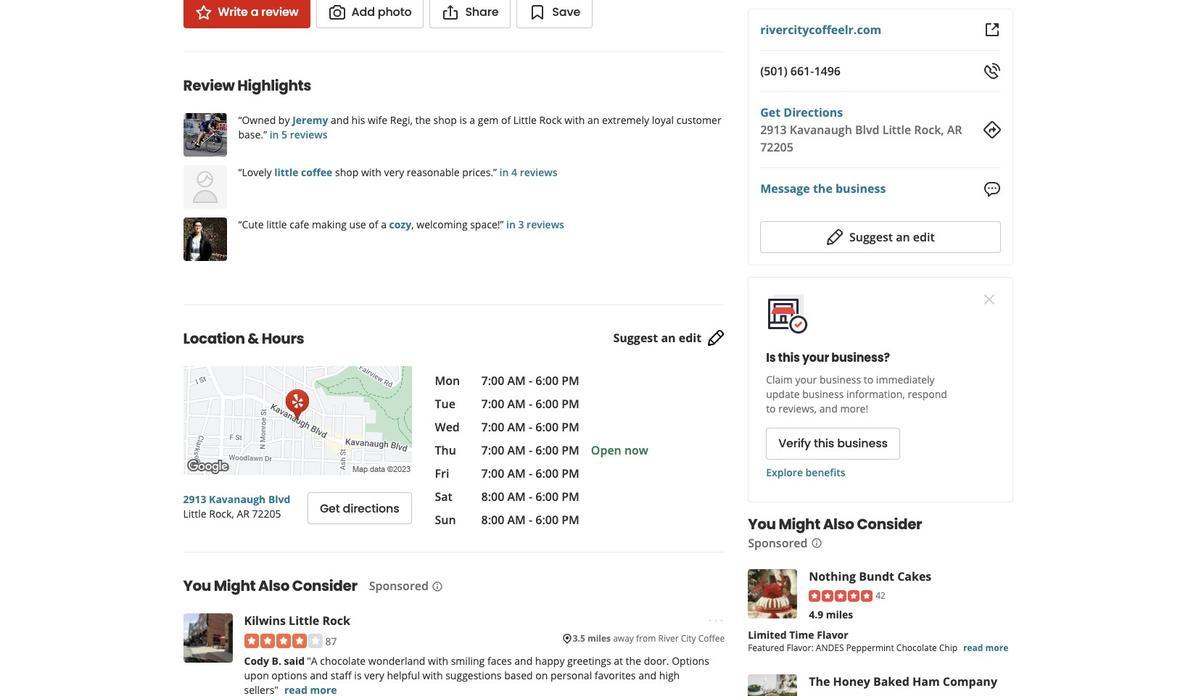 Task type: locate. For each thing, give the bounding box(es) containing it.
with right helpful
[[423, 669, 443, 683]]

shop left gem
[[434, 113, 457, 127]]

very down wonderland
[[364, 669, 385, 683]]

business up reviews,
[[803, 387, 844, 401]]

coffee
[[301, 165, 333, 179]]

1 vertical spatial "
[[494, 165, 497, 179]]

7:00 am - 6:00 pm for tue
[[482, 396, 580, 412]]

2 - from the top
[[529, 396, 533, 412]]

1 8:00 from the top
[[482, 489, 505, 505]]

rock up in 4 reviews button in the left of the page
[[540, 113, 562, 127]]

- for tue
[[529, 396, 533, 412]]

an inside the 'and his wife regi, the shop is a gem of little rock with an extremely loyal customer base.'
[[588, 113, 600, 127]]

0 vertical spatial 2913
[[761, 122, 787, 138]]

pm for thu
[[562, 443, 580, 459]]

miles down 5 star rating image
[[826, 608, 854, 622]]

this right is
[[778, 350, 800, 366]]

on
[[536, 669, 548, 683]]

- for mon
[[529, 373, 533, 389]]

3 " from the top
[[238, 218, 242, 232]]

0 horizontal spatial might
[[214, 576, 256, 597]]

" up "base."
[[238, 113, 242, 127]]

little coffee button
[[275, 165, 333, 179]]

0 horizontal spatial to
[[767, 402, 776, 416]]

ar down "2913 kavanaugh blvd" link
[[237, 507, 250, 521]]

5 7:00 am - 6:00 pm from the top
[[482, 466, 580, 482]]

" right the breanna r. image
[[238, 165, 242, 179]]

1 vertical spatial get
[[320, 500, 340, 517]]

16 info v2 image
[[811, 538, 823, 550]]

get down (501)
[[761, 105, 781, 120]]

24 more v2 image
[[708, 613, 725, 630]]

1 vertical spatial rock,
[[209, 507, 234, 521]]

1 horizontal spatial the
[[626, 655, 642, 669]]

7:00 right mon
[[482, 373, 505, 389]]

3 pm from the top
[[562, 419, 580, 435]]

business?
[[832, 350, 890, 366]]

1 vertical spatial kavanaugh
[[209, 493, 266, 507]]

1 6:00 from the top
[[536, 373, 559, 389]]

reviews right 3
[[527, 218, 565, 232]]

0 vertical spatial also
[[824, 514, 855, 535]]

might for 16 info v2 image
[[214, 576, 256, 597]]

72205 up message
[[761, 139, 794, 155]]

personal
[[551, 669, 592, 683]]

might
[[779, 514, 821, 535], [214, 576, 256, 597]]

suggest inside location & hours element
[[614, 330, 658, 346]]

3 am from the top
[[508, 419, 526, 435]]

1 vertical spatial 2913
[[183, 493, 206, 507]]

1 vertical spatial you might also consider
[[183, 576, 358, 597]]

87
[[325, 635, 337, 648]]

to up information,
[[864, 373, 874, 387]]

0 horizontal spatial you
[[183, 576, 211, 597]]

get inside location & hours element
[[320, 500, 340, 517]]

reasonable
[[407, 165, 460, 179]]

wonderland
[[369, 655, 426, 669]]

1 vertical spatial consider
[[292, 576, 358, 597]]

1 horizontal spatial an
[[661, 330, 676, 346]]

2 vertical spatial the
[[626, 655, 642, 669]]

reviews down jeremy button
[[290, 128, 328, 142]]

rock
[[540, 113, 562, 127], [323, 613, 351, 629]]

region containing "
[[172, 113, 737, 261]]

ar left 24 directions v2 icon at right
[[948, 122, 963, 138]]

6:00
[[536, 373, 559, 389], [536, 396, 559, 412], [536, 419, 559, 435], [536, 443, 559, 459], [536, 466, 559, 482], [536, 489, 559, 505], [536, 512, 559, 528]]

suggest an edit left 24 pencil v2 icon
[[614, 330, 702, 346]]

with
[[565, 113, 585, 127], [361, 165, 382, 179], [428, 655, 449, 669], [423, 669, 443, 683]]

business down more!
[[838, 436, 888, 452]]

- for sun
[[529, 512, 533, 528]]

am for wed
[[508, 419, 526, 435]]

"a
[[307, 655, 318, 669]]

4 6:00 from the top
[[536, 443, 559, 459]]

1 8:00 am - 6:00 pm from the top
[[482, 489, 580, 505]]

hours
[[262, 329, 304, 349]]

1 vertical spatial a
[[470, 113, 475, 127]]

nothing bundt cakes link
[[809, 569, 932, 585]]

3 7:00 am - 6:00 pm from the top
[[482, 419, 580, 435]]

1 vertical spatial little
[[267, 218, 287, 232]]

0 horizontal spatial "
[[264, 128, 267, 142]]

also up kilwins
[[258, 576, 290, 597]]

1 horizontal spatial get
[[761, 105, 781, 120]]

rock inside the 'and his wife regi, the shop is a gem of little rock with an extremely loyal customer base.'
[[540, 113, 562, 127]]

7:00 for thu
[[482, 443, 505, 459]]

an right 24 pencil v2 image
[[896, 229, 911, 245]]

8:00 for sat
[[482, 489, 505, 505]]

2 7:00 from the top
[[482, 396, 505, 412]]

72205 down "2913 kavanaugh blvd" link
[[252, 507, 281, 521]]

miles right 3.5
[[588, 633, 611, 645]]

1 horizontal spatial consider
[[857, 514, 923, 535]]

" cute little cafe making use of a cozy , welcoming space! " in 3 reviews
[[238, 218, 565, 232]]

chris w. image
[[183, 218, 227, 261]]

6:00 for fri
[[536, 466, 559, 482]]

"
[[264, 128, 267, 142], [494, 165, 497, 179], [500, 218, 504, 232]]

very
[[384, 165, 404, 179], [364, 669, 385, 683]]

the right message
[[813, 181, 833, 197]]

review
[[261, 4, 299, 20]]

might up kilwins
[[214, 576, 256, 597]]

16 marker v2 image
[[561, 633, 573, 645]]

add photo link
[[316, 0, 424, 28]]

16 info v2 image
[[432, 581, 443, 593]]

happy
[[535, 655, 565, 669]]

0 vertical spatial you might also consider
[[748, 514, 923, 535]]

rock up '87'
[[323, 613, 351, 629]]

2 am from the top
[[508, 396, 526, 412]]

time
[[790, 629, 815, 643]]

24 phone v2 image
[[984, 62, 1001, 80]]

24 message v2 image
[[984, 180, 1001, 198]]

24 pencil v2 image
[[827, 228, 844, 246]]

0 horizontal spatial ar
[[237, 507, 250, 521]]

the right regi,
[[416, 113, 431, 127]]

and down "a
[[310, 669, 328, 683]]

0 vertical spatial rock
[[540, 113, 562, 127]]

and up based
[[515, 655, 533, 669]]

you might also consider up kilwins
[[183, 576, 358, 597]]

business up suggest an edit button
[[836, 181, 886, 197]]

" lovely little coffee shop with very reasonable prices. " in 4 reviews
[[238, 165, 558, 179]]

6 6:00 from the top
[[536, 489, 559, 505]]

1 horizontal spatial 72205
[[761, 139, 794, 155]]

pm for sat
[[562, 489, 580, 505]]

pm for wed
[[562, 419, 580, 435]]

a inside the 'and his wife regi, the shop is a gem of little rock with an extremely loyal customer base.'
[[470, 113, 475, 127]]

1 horizontal spatial to
[[864, 373, 874, 387]]

a right "write"
[[251, 4, 259, 20]]

1 horizontal spatial you might also consider
[[748, 514, 923, 535]]

region
[[172, 113, 737, 261]]

by
[[279, 113, 290, 127]]

an left extremely
[[588, 113, 600, 127]]

0 vertical spatial suggest
[[850, 229, 893, 245]]

close image
[[981, 291, 998, 309]]

suggest an edit right 24 pencil v2 image
[[850, 229, 935, 245]]

kilwins little rock
[[244, 613, 351, 629]]

1 vertical spatial "
[[238, 165, 242, 179]]

4 7:00 am - 6:00 pm from the top
[[482, 443, 580, 459]]

wed
[[435, 419, 460, 435]]

an left 24 pencil v2 icon
[[661, 330, 676, 346]]

" for " owned by jeremy
[[238, 113, 242, 127]]

2 " from the top
[[238, 165, 242, 179]]

the inside button
[[813, 181, 833, 197]]

very left reasonable
[[384, 165, 404, 179]]

a for " cute little cafe making use of a cozy , welcoming space! " in 3 reviews
[[381, 218, 387, 232]]

the honey baked ham company image
[[748, 675, 798, 697]]

in left 4
[[500, 165, 509, 179]]

rock, left 24 directions v2 icon at right
[[915, 122, 945, 138]]

4 star rating image
[[244, 635, 323, 649]]

options
[[272, 669, 307, 683]]

am for sat
[[508, 489, 526, 505]]

am for mon
[[508, 373, 526, 389]]

2 vertical spatial an
[[661, 330, 676, 346]]

0 vertical spatial "
[[264, 128, 267, 142]]

7:00 right thu
[[482, 443, 505, 459]]

4 pm from the top
[[562, 443, 580, 459]]

with left extremely
[[565, 113, 585, 127]]

reviews right 4
[[520, 165, 558, 179]]

miles for 4.9
[[826, 608, 854, 622]]

you might also consider
[[748, 514, 923, 535], [183, 576, 358, 597]]

7 - from the top
[[529, 512, 533, 528]]

space!
[[470, 218, 500, 232]]

suggest an edit inside location & hours element
[[614, 330, 702, 346]]

consider up kilwins little rock
[[292, 576, 358, 597]]

nothing bundt cakes image
[[748, 569, 798, 619]]

in left 5
[[270, 128, 279, 142]]

cozy button
[[389, 218, 412, 232]]

this up benefits
[[814, 436, 835, 452]]

2 vertical spatial "
[[500, 218, 504, 232]]

0 vertical spatial in
[[270, 128, 279, 142]]

also up nothing
[[824, 514, 855, 535]]

this inside is this your business? claim your business to immediately update business information, respond to reviews, and more!
[[778, 350, 800, 366]]

24 star v2 image
[[195, 4, 212, 21]]

2 8:00 am - 6:00 pm from the top
[[482, 512, 580, 528]]

1 vertical spatial shop
[[335, 165, 359, 179]]

highlights
[[238, 75, 311, 96]]

faces
[[488, 655, 512, 669]]

1 pm from the top
[[562, 373, 580, 389]]

little right lovely
[[275, 165, 299, 179]]

2 horizontal spatial a
[[470, 113, 475, 127]]

might for 16 info v2 icon
[[779, 514, 821, 535]]

your right is
[[803, 350, 830, 366]]

0 horizontal spatial the
[[416, 113, 431, 127]]

4.9
[[809, 608, 824, 622]]

1 horizontal spatial also
[[824, 514, 855, 535]]

0 vertical spatial 8:00
[[482, 489, 505, 505]]

7 6:00 from the top
[[536, 512, 559, 528]]

6 pm from the top
[[562, 489, 580, 505]]

0 vertical spatial an
[[588, 113, 600, 127]]

1 horizontal spatial rock,
[[915, 122, 945, 138]]

little for coffee
[[275, 165, 299, 179]]

and left more!
[[820, 402, 838, 416]]

4
[[512, 165, 517, 179]]

a left gem
[[470, 113, 475, 127]]

the right at
[[626, 655, 642, 669]]

7:00 right tue
[[482, 396, 505, 412]]

0 vertical spatial ar
[[948, 122, 963, 138]]

1 horizontal spatial you
[[748, 514, 776, 535]]

also for 16 info v2 icon
[[824, 514, 855, 535]]

0 vertical spatial the
[[416, 113, 431, 127]]

2913
[[761, 122, 787, 138], [183, 493, 206, 507]]

5 - from the top
[[529, 466, 533, 482]]

0 vertical spatial you
[[748, 514, 776, 535]]

" left 3
[[500, 218, 504, 232]]

2 vertical spatial a
[[381, 218, 387, 232]]

this for business
[[814, 436, 835, 452]]

" left 4
[[494, 165, 497, 179]]

edit
[[914, 229, 935, 245], [679, 330, 702, 346]]

business inside message the business button
[[836, 181, 886, 197]]

5 am from the top
[[508, 466, 526, 482]]

consider up bundt
[[857, 514, 923, 535]]

1 vertical spatial to
[[767, 402, 776, 416]]

2 8:00 from the top
[[482, 512, 505, 528]]

sponsored left 16 info v2 image
[[369, 578, 429, 594]]

the inside the 'and his wife regi, the shop is a gem of little rock with an extremely loyal customer base.'
[[416, 113, 431, 127]]

0 horizontal spatial suggest an edit
[[614, 330, 702, 346]]

1 vertical spatial 8:00 am - 6:00 pm
[[482, 512, 580, 528]]

a for and his wife regi, the shop is a gem of little rock with an extremely loyal customer base.
[[470, 113, 475, 127]]

7:00 right fri
[[482, 466, 505, 482]]

get for get directions 2913 kavanaugh blvd little rock, ar 72205
[[761, 105, 781, 120]]

1 7:00 from the top
[[482, 373, 505, 389]]

7:00 for tue
[[482, 396, 505, 412]]

sat
[[435, 489, 453, 505]]

3.5
[[573, 633, 586, 645]]

very inside region
[[384, 165, 404, 179]]

0 horizontal spatial 2913
[[183, 493, 206, 507]]

little left cafe
[[267, 218, 287, 232]]

suggest inside button
[[850, 229, 893, 245]]

1 vertical spatial 8:00
[[482, 512, 505, 528]]

0 vertical spatial is
[[460, 113, 467, 127]]

72205 inside the 2913 kavanaugh blvd little rock, ar 72205
[[252, 507, 281, 521]]

7:00 am - 6:00 pm for thu
[[482, 443, 580, 459]]

8:00 right sun
[[482, 512, 505, 528]]

and inside is this your business? claim your business to immediately update business information, respond to reviews, and more!
[[820, 402, 838, 416]]

little for cafe
[[267, 218, 287, 232]]

you
[[748, 514, 776, 535], [183, 576, 211, 597]]

am for thu
[[508, 443, 526, 459]]

0 horizontal spatial get
[[320, 500, 340, 517]]

6 - from the top
[[529, 489, 533, 505]]

" down owned
[[264, 128, 267, 142]]

2 horizontal spatial an
[[896, 229, 911, 245]]

to down the update
[[767, 402, 776, 416]]

might up 16 info v2 icon
[[779, 514, 821, 535]]

0 horizontal spatial suggest
[[614, 330, 658, 346]]

8:00 right sat
[[482, 489, 505, 505]]

0 vertical spatial get
[[761, 105, 781, 120]]

1 vertical spatial very
[[364, 669, 385, 683]]

shop
[[434, 113, 457, 127], [335, 165, 359, 179]]

also
[[824, 514, 855, 535], [258, 576, 290, 597]]

"a chocolate wonderland with smiling faces and happy greetings at the door. options upon options and staff is very helpful with suggestions based on personal favorites and high sellers"
[[244, 655, 710, 697]]

thu
[[435, 443, 456, 459]]

in left 3
[[507, 218, 516, 232]]

0 horizontal spatial 72205
[[252, 507, 281, 521]]

tue
[[435, 396, 456, 412]]

1 vertical spatial you
[[183, 576, 211, 597]]

6:00 for tue
[[536, 396, 559, 412]]

2 horizontal spatial the
[[813, 181, 833, 197]]

0 vertical spatial miles
[[826, 608, 854, 622]]

0 horizontal spatial edit
[[679, 330, 702, 346]]

7:00 for mon
[[482, 373, 505, 389]]

of right gem
[[501, 113, 511, 127]]

1 horizontal spatial kavanaugh
[[790, 122, 853, 138]]

2 pm from the top
[[562, 396, 580, 412]]

suggest an edit
[[850, 229, 935, 245], [614, 330, 702, 346]]

0 vertical spatial kavanaugh
[[790, 122, 853, 138]]

2 6:00 from the top
[[536, 396, 559, 412]]

owned
[[242, 113, 276, 127]]

1 vertical spatial an
[[896, 229, 911, 245]]

flavor
[[817, 629, 849, 643]]

you might also consider up 16 info v2 icon
[[748, 514, 923, 535]]

suggest an edit inside button
[[850, 229, 935, 245]]

rock, down "2913 kavanaugh blvd" link
[[209, 507, 234, 521]]

you up 'kilwins little rock' image
[[183, 576, 211, 597]]

get left "directions"
[[320, 500, 340, 517]]

3 7:00 from the top
[[482, 419, 505, 435]]

&
[[248, 329, 259, 349]]

0 vertical spatial 72205
[[761, 139, 794, 155]]

1 vertical spatial also
[[258, 576, 290, 597]]

3
[[519, 218, 524, 232]]

3 6:00 from the top
[[536, 419, 559, 435]]

peppermint
[[847, 643, 895, 655]]

is inside the 'and his wife regi, the shop is a gem of little rock with an extremely loyal customer base.'
[[460, 113, 467, 127]]

6:00 for wed
[[536, 419, 559, 435]]

write a review link
[[183, 0, 310, 28]]

and down door.
[[639, 669, 657, 683]]

honey
[[834, 675, 871, 691]]

- for wed
[[529, 419, 533, 435]]

4 am from the top
[[508, 443, 526, 459]]

of right use
[[369, 218, 378, 232]]

sponsored left 16 info v2 icon
[[748, 535, 808, 551]]

1 vertical spatial suggest an edit
[[614, 330, 702, 346]]

upon
[[244, 669, 269, 683]]

7:00 am - 6:00 pm for wed
[[482, 419, 580, 435]]

5 7:00 from the top
[[482, 466, 505, 482]]

a
[[251, 4, 259, 20], [470, 113, 475, 127], [381, 218, 387, 232]]

0 vertical spatial "
[[238, 113, 242, 127]]

7:00 right wed
[[482, 419, 505, 435]]

and
[[331, 113, 349, 127], [820, 402, 838, 416], [515, 655, 533, 669], [310, 669, 328, 683], [639, 669, 657, 683]]

blvd
[[856, 122, 880, 138], [268, 493, 291, 507]]

1 horizontal spatial ar
[[948, 122, 963, 138]]

pm
[[562, 373, 580, 389], [562, 396, 580, 412], [562, 419, 580, 435], [562, 443, 580, 459], [562, 466, 580, 482], [562, 489, 580, 505], [562, 512, 580, 528]]

1 horizontal spatial edit
[[914, 229, 935, 245]]

0 vertical spatial little
[[275, 165, 299, 179]]

1 horizontal spatial suggest an edit
[[850, 229, 935, 245]]

0 vertical spatial this
[[778, 350, 800, 366]]

0 horizontal spatial also
[[258, 576, 290, 597]]

you down explore
[[748, 514, 776, 535]]

1 vertical spatial might
[[214, 576, 256, 597]]

2 7:00 am - 6:00 pm from the top
[[482, 396, 580, 412]]

1 7:00 am - 6:00 pm from the top
[[482, 373, 580, 389]]

7 pm from the top
[[562, 512, 580, 528]]

consider
[[857, 514, 923, 535], [292, 576, 358, 597]]

1 horizontal spatial miles
[[826, 608, 854, 622]]

0 horizontal spatial of
[[369, 218, 378, 232]]

1 vertical spatial sponsored
[[369, 578, 429, 594]]

4 7:00 from the top
[[482, 443, 505, 459]]

0 horizontal spatial you might also consider
[[183, 576, 358, 597]]

is inside '"a chocolate wonderland with smiling faces and happy greetings at the door. options upon options and staff is very helpful with suggestions based on personal favorites and high sellers"'
[[354, 669, 362, 683]]

1 horizontal spatial a
[[381, 218, 387, 232]]

of
[[501, 113, 511, 127], [369, 218, 378, 232]]

8:00 for sun
[[482, 512, 505, 528]]

1 vertical spatial 72205
[[252, 507, 281, 521]]

review highlights
[[183, 75, 311, 96]]

explore benefits link
[[767, 466, 846, 479]]

kavanaugh inside get directions 2913 kavanaugh blvd little rock, ar 72205
[[790, 122, 853, 138]]

a left cozy
[[381, 218, 387, 232]]

1 horizontal spatial shop
[[434, 113, 457, 127]]

cakes
[[898, 569, 932, 585]]

rivercitycoffeelr.com
[[761, 22, 882, 38]]

7 am from the top
[[508, 512, 526, 528]]

1 - from the top
[[529, 373, 533, 389]]

your right claim
[[796, 373, 817, 387]]

is right staff in the left of the page
[[354, 669, 362, 683]]

an inside button
[[896, 229, 911, 245]]

ar inside get directions 2913 kavanaugh blvd little rock, ar 72205
[[948, 122, 963, 138]]

0 vertical spatial rock,
[[915, 122, 945, 138]]

0 vertical spatial consider
[[857, 514, 923, 535]]

24 share v2 image
[[442, 4, 460, 21]]

2913 inside get directions 2913 kavanaugh blvd little rock, ar 72205
[[761, 122, 787, 138]]

" right chris w. image
[[238, 218, 242, 232]]

shop right coffee
[[335, 165, 359, 179]]

1 horizontal spatial is
[[460, 113, 467, 127]]

suggest
[[850, 229, 893, 245], [614, 330, 658, 346]]

" for " cute little cafe making use of a cozy , welcoming space! " in 3 reviews
[[238, 218, 242, 232]]

chocolate
[[320, 655, 366, 669]]

" for " lovely little coffee shop with very reasonable prices. " in 4 reviews
[[238, 165, 242, 179]]

verify
[[779, 436, 811, 452]]

(501) 661-1496
[[761, 63, 841, 79]]

andes
[[816, 643, 844, 655]]

0 horizontal spatial this
[[778, 350, 800, 366]]

3 - from the top
[[529, 419, 533, 435]]

1 " from the top
[[238, 113, 242, 127]]

1496
[[815, 63, 841, 79]]

more!
[[841, 402, 869, 416]]

is left gem
[[460, 113, 467, 127]]

review
[[183, 75, 235, 96]]

consider for 16 info v2 icon
[[857, 514, 923, 535]]

5 pm from the top
[[562, 466, 580, 482]]

0 horizontal spatial blvd
[[268, 493, 291, 507]]

- for sat
[[529, 489, 533, 505]]

6 am from the top
[[508, 489, 526, 505]]

0 horizontal spatial rock,
[[209, 507, 234, 521]]

reviews,
[[779, 402, 817, 416]]

5 6:00 from the top
[[536, 466, 559, 482]]

4 - from the top
[[529, 443, 533, 459]]

get inside get directions 2913 kavanaugh blvd little rock, ar 72205
[[761, 105, 781, 120]]

0 vertical spatial 8:00 am - 6:00 pm
[[482, 489, 580, 505]]

you for 16 info v2 image
[[183, 576, 211, 597]]

0 horizontal spatial miles
[[588, 633, 611, 645]]

0 vertical spatial might
[[779, 514, 821, 535]]

map image
[[183, 367, 412, 475]]

1 vertical spatial the
[[813, 181, 833, 197]]

little inside the 2913 kavanaugh blvd little rock, ar 72205
[[183, 507, 207, 521]]

1 am from the top
[[508, 373, 526, 389]]

with left the smiling
[[428, 655, 449, 669]]

get directions link
[[308, 493, 412, 525]]

7:00 for fri
[[482, 466, 505, 482]]

1 vertical spatial of
[[369, 218, 378, 232]]

helpful
[[387, 669, 420, 683]]

1 horizontal spatial this
[[814, 436, 835, 452]]

suggest an edit link
[[614, 330, 725, 347]]

0 vertical spatial shop
[[434, 113, 457, 127]]

and left the his at the left top of the page
[[331, 113, 349, 127]]



Task type: vqa. For each thing, say whether or not it's contained in the screenshot.


Task type: describe. For each thing, give the bounding box(es) containing it.
river
[[659, 633, 679, 645]]

rivercitycoffeelr.com link
[[761, 22, 882, 38]]

the honey baked ham company link
[[809, 675, 998, 691]]

kilwins little rock link
[[244, 613, 351, 629]]

pm for sun
[[562, 512, 580, 528]]

rock, inside the 2913 kavanaugh blvd little rock, ar 72205
[[209, 507, 234, 521]]

1 vertical spatial reviews
[[520, 165, 558, 179]]

b.
[[272, 655, 282, 669]]

regi,
[[390, 113, 413, 127]]

region inside review highlights element
[[172, 113, 737, 261]]

save button
[[517, 0, 593, 28]]

sponsored for 16 info v2 image
[[369, 578, 429, 594]]

respond
[[908, 387, 948, 401]]

you might also consider for 16 info v2 icon
[[748, 514, 923, 535]]

limited time flavor featured flavor: andes peppermint chocolate chip read more
[[748, 629, 1009, 655]]

is this your business? claim your business to immediately update business information, respond to reviews, and more!
[[767, 350, 948, 416]]

ham
[[913, 675, 940, 691]]

nothing bundt cakes
[[809, 569, 932, 585]]

share
[[465, 4, 499, 20]]

0 horizontal spatial shop
[[335, 165, 359, 179]]

0 vertical spatial your
[[803, 350, 830, 366]]

2913 inside the 2913 kavanaugh blvd little rock, ar 72205
[[183, 493, 206, 507]]

24 pencil v2 image
[[708, 330, 725, 347]]

am for sun
[[508, 512, 526, 528]]

kavanaugh inside the 2913 kavanaugh blvd little rock, ar 72205
[[209, 493, 266, 507]]

- for fri
[[529, 466, 533, 482]]

24 camera v2 image
[[328, 4, 346, 21]]

staff
[[331, 669, 352, 683]]

in 4 reviews button
[[497, 165, 558, 179]]

shop inside the 'and his wife regi, the shop is a gem of little rock with an extremely loyal customer base.'
[[434, 113, 457, 127]]

blvd inside get directions 2913 kavanaugh blvd little rock, ar 72205
[[856, 122, 880, 138]]

write a review
[[218, 4, 299, 20]]

mon
[[435, 373, 460, 389]]

information,
[[847, 387, 906, 401]]

location
[[183, 329, 245, 349]]

read more link
[[964, 643, 1009, 655]]

1 vertical spatial your
[[796, 373, 817, 387]]

7:00 for wed
[[482, 419, 505, 435]]

claim
[[767, 373, 793, 387]]

wife
[[368, 113, 388, 127]]

this for your
[[778, 350, 800, 366]]

5 star rating image
[[809, 591, 873, 603]]

explore benefits
[[767, 466, 846, 479]]

you might also consider for 16 info v2 image
[[183, 576, 358, 597]]

with inside the 'and his wife regi, the shop is a gem of little rock with an extremely loyal customer base.'
[[565, 113, 585, 127]]

rock, inside get directions 2913 kavanaugh blvd little rock, ar 72205
[[915, 122, 945, 138]]

- for thu
[[529, 443, 533, 459]]

city
[[681, 633, 696, 645]]

chip
[[940, 643, 958, 655]]

customer
[[677, 113, 722, 127]]

message
[[761, 181, 810, 197]]

add photo
[[352, 4, 412, 20]]

kilwins little rock image
[[183, 614, 233, 663]]

message the business button
[[761, 180, 886, 198]]

very inside '"a chocolate wonderland with smiling faces and happy greetings at the door. options upon options and staff is very helpful with suggestions based on personal favorites and high sellers"'
[[364, 669, 385, 683]]

update
[[767, 387, 800, 401]]

location & hours
[[183, 329, 304, 349]]

7:00 am - 6:00 pm for mon
[[482, 373, 580, 389]]

2 horizontal spatial "
[[500, 218, 504, 232]]

an inside location & hours element
[[661, 330, 676, 346]]

1 vertical spatial in
[[500, 165, 509, 179]]

limited
[[748, 629, 787, 643]]

am for fri
[[508, 466, 526, 482]]

24 external link v2 image
[[984, 21, 1001, 38]]

at
[[614, 655, 623, 669]]

suggestions
[[446, 669, 502, 683]]

2 vertical spatial in
[[507, 218, 516, 232]]

5
[[282, 128, 287, 142]]

pm for mon
[[562, 373, 580, 389]]

24 save outline v2 image
[[529, 4, 547, 21]]

2913 kavanaugh blvd link
[[183, 493, 291, 507]]

flavor:
[[787, 643, 814, 655]]

am for tue
[[508, 396, 526, 412]]

of inside the 'and his wife regi, the shop is a gem of little rock with an extremely loyal customer base.'
[[501, 113, 511, 127]]

edit inside button
[[914, 229, 935, 245]]

42
[[876, 590, 886, 602]]

breanna r. image
[[183, 165, 227, 209]]

now
[[625, 443, 649, 459]]

pm for fri
[[562, 466, 580, 482]]

alex b. image
[[183, 113, 227, 157]]

cafe
[[290, 218, 309, 232]]

6:00 for sun
[[536, 512, 559, 528]]

in 5 reviews button
[[267, 128, 328, 142]]

suggest an edit button
[[761, 221, 1001, 253]]

jeremy
[[293, 113, 328, 127]]

1 vertical spatial rock
[[323, 613, 351, 629]]

with down wife
[[361, 165, 382, 179]]

bundt
[[859, 569, 895, 585]]

6:00 for sat
[[536, 489, 559, 505]]

extremely
[[602, 113, 650, 127]]

and his wife regi, the shop is a gem of little rock with an extremely loyal customer base.
[[238, 113, 722, 142]]

get directions 2913 kavanaugh blvd little rock, ar 72205
[[761, 105, 963, 155]]

kilwins
[[244, 613, 286, 629]]

and inside the 'and his wife regi, the shop is a gem of little rock with an extremely loyal customer base.'
[[331, 113, 349, 127]]

greetings
[[568, 655, 612, 669]]

directions
[[784, 105, 843, 120]]

6:00 for thu
[[536, 443, 559, 459]]

benefits
[[806, 466, 846, 479]]

directions
[[343, 500, 400, 517]]

cody
[[244, 655, 269, 669]]

24 directions v2 image
[[984, 121, 1001, 139]]

making
[[312, 218, 347, 232]]

you for 16 info v2 icon
[[748, 514, 776, 535]]

fri
[[435, 466, 450, 482]]

0 vertical spatial reviews
[[290, 128, 328, 142]]

0 vertical spatial a
[[251, 4, 259, 20]]

cody b. said
[[244, 655, 305, 669]]

also for 16 info v2 image
[[258, 576, 290, 597]]

use
[[349, 218, 366, 232]]

high
[[660, 669, 680, 683]]

little inside get directions 2913 kavanaugh blvd little rock, ar 72205
[[883, 122, 912, 138]]

share button
[[430, 0, 511, 28]]

6:00 for mon
[[536, 373, 559, 389]]

is
[[767, 350, 776, 366]]

4.9 miles
[[809, 608, 854, 622]]

edit inside location & hours element
[[679, 330, 702, 346]]

get directions link
[[761, 105, 843, 120]]

2913 kavanaugh blvd little rock, ar 72205
[[183, 493, 291, 521]]

verify this business
[[779, 436, 888, 452]]

ar inside the 2913 kavanaugh blvd little rock, ar 72205
[[237, 507, 250, 521]]

loyal
[[652, 113, 674, 127]]

more
[[986, 643, 1009, 655]]

in 3 reviews button
[[504, 218, 565, 232]]

the inside '"a chocolate wonderland with smiling faces and happy greetings at the door. options upon options and staff is very helpful with suggestions based on personal favorites and high sellers"'
[[626, 655, 642, 669]]

base.
[[238, 128, 264, 142]]

the
[[809, 675, 831, 691]]

message the business
[[761, 181, 886, 197]]

photo
[[378, 4, 412, 20]]

open now
[[591, 443, 649, 459]]

(501)
[[761, 63, 788, 79]]

blvd inside the 2913 kavanaugh blvd little rock, ar 72205
[[268, 493, 291, 507]]

location & hours element
[[160, 305, 748, 529]]

immediately
[[877, 373, 935, 387]]

lovely
[[242, 165, 272, 179]]

write
[[218, 4, 248, 20]]

1 horizontal spatial "
[[494, 165, 497, 179]]

open
[[591, 443, 622, 459]]

business down 'business?'
[[820, 373, 862, 387]]

little inside the 'and his wife regi, the shop is a gem of little rock with an extremely loyal customer base.'
[[514, 113, 537, 127]]

sponsored for 16 info v2 icon
[[748, 535, 808, 551]]

get for get directions
[[320, 500, 340, 517]]

business inside verify this business link
[[838, 436, 888, 452]]

72205 inside get directions 2913 kavanaugh blvd little rock, ar 72205
[[761, 139, 794, 155]]

options
[[672, 655, 710, 669]]

sun
[[435, 512, 456, 528]]

verify this business link
[[767, 428, 901, 460]]

8:00 am - 6:00 pm for sun
[[482, 512, 580, 528]]

the honey baked ham company
[[809, 675, 998, 691]]

miles for 3.5
[[588, 633, 611, 645]]

7:00 am - 6:00 pm for fri
[[482, 466, 580, 482]]

consider for 16 info v2 image
[[292, 576, 358, 597]]

pm for tue
[[562, 396, 580, 412]]

get directions
[[320, 500, 400, 517]]

prices.
[[463, 165, 494, 179]]

2 vertical spatial reviews
[[527, 218, 565, 232]]

8:00 am - 6:00 pm for sat
[[482, 489, 580, 505]]

review highlights element
[[160, 52, 737, 282]]



